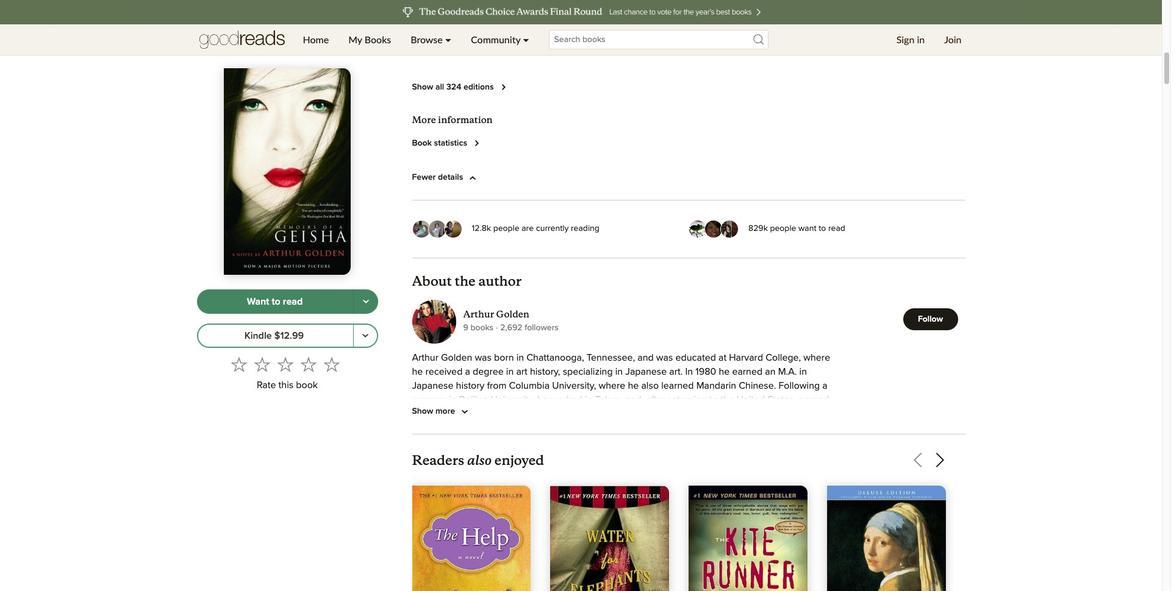 Task type: vqa. For each thing, say whether or not it's contained in the screenshot.
2nd Book Cover image from left
yes



Task type: describe. For each thing, give the bounding box(es) containing it.
324
[[446, 83, 461, 92]]

paperback vintage 1999
[[523, 17, 563, 47]]

kindle for kindle $12.99
[[244, 331, 272, 341]]

books
[[471, 324, 494, 332]]

$12.99
[[274, 331, 304, 341]]

followers
[[525, 324, 559, 332]]

in
[[685, 367, 693, 377]]

born
[[494, 353, 514, 363]]

0 vertical spatial from
[[487, 381, 507, 391]]

book
[[296, 381, 318, 391]]

want to read button
[[197, 290, 353, 314]]

fewer details
[[412, 173, 463, 182]]

kindle $12.99 link
[[197, 324, 353, 348]]

▾ for browse ▾
[[445, 34, 451, 45]]

0 vertical spatial japanese
[[625, 367, 667, 377]]

0 vertical spatial an
[[765, 367, 776, 377]]

states,
[[767, 395, 796, 405]]

1 2005 from the left
[[412, 39, 433, 47]]

profile image for arthur golden. image
[[412, 300, 456, 344]]

more information
[[412, 114, 493, 126]]

in up more
[[449, 395, 457, 405]]

in down tennessee,
[[615, 367, 623, 377]]

arthur for arthur golden
[[463, 309, 494, 320]]

lectura
[[780, 28, 808, 36]]

829k
[[748, 224, 768, 233]]

vintage inside paperback vintage 1999
[[523, 28, 552, 36]]

boston
[[512, 409, 542, 419]]

1 vertical spatial and
[[818, 409, 834, 419]]

wife
[[798, 409, 815, 419]]

0 vertical spatial and
[[638, 353, 654, 363]]

and,
[[625, 395, 644, 405]]

1999 inside kindle edition vintage 1999
[[633, 39, 651, 47]]

1 vertical spatial where
[[599, 381, 625, 391]]

browse
[[411, 34, 443, 45]]

enjoyed
[[495, 452, 544, 469]]

college,
[[766, 353, 801, 363]]

1 was from the left
[[475, 353, 492, 363]]

0 horizontal spatial m.a.
[[425, 409, 444, 419]]

kindle edition vintage 1999
[[633, 17, 685, 47]]

chinese.
[[739, 381, 776, 391]]

kindle for kindle edition vintage 1999
[[633, 17, 657, 25]]

rate 4 out of 5 image
[[301, 357, 317, 373]]

0 vertical spatial where
[[803, 353, 830, 363]]

fewer details button
[[412, 170, 480, 185]]

house
[[445, 28, 470, 36]]

1999 inside paperback vintage 1999
[[523, 39, 541, 47]]

home image
[[199, 24, 285, 55]]

columbia
[[509, 381, 550, 391]]

beijing
[[459, 395, 488, 405]]

2 book cover image from the left
[[550, 486, 669, 592]]

arthur golden link
[[463, 309, 559, 321]]

9
[[463, 324, 468, 332]]

show all 324 editions link
[[412, 80, 511, 95]]

fewer
[[412, 173, 436, 182]]

at
[[718, 353, 727, 363]]

home link
[[293, 24, 339, 55]]

mandarin
[[696, 381, 736, 391]]

1 horizontal spatial a
[[822, 381, 828, 391]]

sign in link
[[887, 24, 935, 55]]

more
[[435, 408, 455, 416]]

vintage inside kindle edition vintage 1999
[[633, 28, 662, 36]]

show more
[[412, 408, 455, 416]]

kindle $12.99
[[244, 331, 304, 341]]

returning
[[668, 395, 707, 405]]

my books link
[[339, 24, 401, 55]]

degree
[[473, 367, 504, 377]]

2,692 followers
[[500, 324, 559, 332]]

paperback for vintage
[[523, 17, 563, 25]]

people for 829k
[[770, 224, 796, 233]]

children.
[[430, 423, 467, 433]]

he down columbia
[[537, 395, 548, 405]]

in inside "link"
[[917, 34, 925, 45]]

received
[[425, 367, 463, 377]]

tokyo,
[[595, 395, 623, 405]]

reading
[[571, 224, 599, 233]]

books
[[365, 34, 391, 45]]

specializing
[[563, 367, 613, 377]]

learned
[[661, 381, 694, 391]]

my
[[348, 34, 362, 45]]

in up art
[[516, 353, 524, 363]]

readers
[[412, 452, 464, 469]]

paperback for tea
[[855, 17, 895, 25]]

3 book cover image from the left
[[689, 486, 807, 592]]

this
[[279, 381, 294, 391]]

book
[[412, 139, 432, 148]]

show for show more
[[412, 408, 433, 416]]

rate 2 out of 5 image
[[254, 357, 270, 373]]

home
[[303, 34, 329, 45]]

the inside arthur golden was born in chattanooga, tennessee, and was educated at harvard college, where he received a degree in art history, specializing in japanese art. in 1980 he earned an m.a. in japanese history from columbia university, where he also learned mandarin chinese. following a summer in beijing university, he worked in tokyo, and, after returning to the united states, earned an m.a. in english from boston university. he resides in brookline, massachusetts, with his wife and two children.
[[720, 395, 734, 405]]

tea
[[855, 28, 870, 36]]

0 horizontal spatial japanese
[[412, 381, 453, 391]]

united
[[737, 395, 765, 405]]

join
[[944, 34, 962, 45]]

want to read
[[247, 297, 303, 307]]

▾ for community ▾
[[523, 34, 529, 45]]

educated
[[676, 353, 716, 363]]

rate
[[257, 381, 276, 391]]

random
[[412, 28, 443, 36]]

in left art
[[506, 367, 514, 377]]

show more button
[[412, 405, 472, 419]]

golden for arthur golden was born in chattanooga, tennessee, and was educated at harvard college, where he received a degree in art history, specializing in japanese art. in 1980 he earned an m.a. in japanese history from columbia university, where he also learned mandarin chinese. following a summer in beijing university, he worked in tokyo, and, after returning to the united states, earned an m.a. in english from boston university. he resides in brookline, massachusetts, with his wife and two children.
[[441, 353, 472, 363]]

art.
[[669, 367, 683, 377]]

community
[[471, 34, 520, 45]]

history,
[[530, 367, 560, 377]]

follow button
[[903, 309, 958, 331]]

chattanooga,
[[527, 353, 584, 363]]

9 books
[[463, 324, 494, 332]]



Task type: locate. For each thing, give the bounding box(es) containing it.
0 vertical spatial university,
[[552, 381, 596, 391]]

was up degree
[[475, 353, 492, 363]]

from down degree
[[487, 381, 507, 391]]

want
[[798, 224, 816, 233]]

0 vertical spatial read
[[828, 224, 845, 233]]

also left enjoyed
[[467, 450, 492, 469]]

also up after
[[641, 381, 659, 391]]

in
[[917, 34, 925, 45], [516, 353, 524, 363], [506, 367, 514, 377], [615, 367, 623, 377], [799, 367, 807, 377], [449, 395, 457, 405], [585, 395, 593, 405], [446, 409, 454, 419], [639, 409, 647, 419]]

1 vertical spatial show
[[412, 408, 433, 416]]

kindle
[[633, 17, 657, 25], [244, 331, 272, 341]]

2 ▾ from the left
[[523, 34, 529, 45]]

1 1999 from the left
[[523, 39, 541, 47]]

following
[[779, 381, 820, 391]]

book cover image
[[412, 486, 531, 592], [550, 486, 669, 592], [689, 486, 807, 592], [827, 486, 946, 592]]

read up $12.99
[[283, 297, 303, 307]]

0 horizontal spatial ▾
[[445, 34, 451, 45]]

show left the all
[[412, 83, 433, 92]]

Search by book title or ISBN text field
[[549, 30, 768, 49]]

2,692
[[500, 324, 522, 332]]

university, up boston
[[491, 395, 535, 405]]

vintage right community
[[523, 28, 552, 36]]

in up he
[[585, 395, 593, 405]]

1 horizontal spatial japanese
[[625, 367, 667, 377]]

▾ right community
[[523, 34, 529, 45]]

0 horizontal spatial the
[[455, 273, 475, 289]]

join link
[[935, 24, 971, 55]]

from left boston
[[490, 409, 509, 419]]

resides
[[606, 409, 637, 419]]

with
[[763, 409, 781, 419]]

japanese
[[625, 367, 667, 377], [412, 381, 453, 391]]

about
[[412, 273, 452, 289]]

golden inside arthur golden was born in chattanooga, tennessee, and was educated at harvard college, where he received a degree in art history, specializing in japanese art. in 1980 he earned an m.a. in japanese history from columbia university, where he also learned mandarin chinese. following a summer in beijing university, he worked in tokyo, and, after returning to the united states, earned an m.a. in english from boston university. he resides in brookline, massachusetts, with his wife and two children.
[[441, 353, 472, 363]]

1 horizontal spatial 1999
[[633, 39, 651, 47]]

currently
[[536, 224, 569, 233]]

0 horizontal spatial was
[[475, 353, 492, 363]]

vintage
[[523, 28, 552, 36], [633, 28, 662, 36]]

829k people want to read
[[748, 224, 845, 233]]

0 vertical spatial golden
[[496, 309, 529, 320]]

was up art.
[[656, 353, 673, 363]]

0 horizontal spatial where
[[599, 381, 625, 391]]

university.
[[544, 409, 588, 419]]

paperback up de
[[744, 17, 784, 25]]

and right wife
[[818, 409, 834, 419]]

history
[[456, 381, 485, 391]]

english
[[456, 409, 487, 419]]

rate this book element
[[197, 353, 378, 395]]

0 horizontal spatial and
[[638, 353, 654, 363]]

paperback
[[523, 17, 563, 25], [744, 17, 784, 25], [855, 17, 895, 25]]

read
[[828, 224, 845, 233], [283, 297, 303, 307]]

1 ▾ from the left
[[445, 34, 451, 45]]

2 1999 from the left
[[633, 39, 651, 47]]

2 show from the top
[[412, 408, 433, 416]]

1 horizontal spatial university,
[[552, 381, 596, 391]]

1 horizontal spatial kindle
[[633, 17, 657, 25]]

1 vertical spatial university,
[[491, 395, 535, 405]]

people for 12.8k
[[493, 224, 519, 233]]

the right about
[[455, 273, 475, 289]]

hardcover random house large print
[[412, 17, 493, 47]]

0 horizontal spatial also
[[467, 450, 492, 469]]

1 vertical spatial to
[[272, 297, 280, 307]]

arthur up the received
[[412, 353, 439, 363]]

1 horizontal spatial earned
[[799, 395, 829, 405]]

an
[[765, 367, 776, 377], [412, 409, 423, 419]]

editions
[[463, 83, 494, 92]]

follow
[[918, 315, 943, 324]]

arthur golden
[[463, 309, 529, 320]]

harvard
[[729, 353, 763, 363]]

1 vertical spatial arthur
[[412, 353, 439, 363]]

are
[[522, 224, 534, 233]]

1 horizontal spatial vintage
[[633, 28, 662, 36]]

to inside arthur golden was born in chattanooga, tennessee, and was educated at harvard college, where he received a degree in art history, specializing in japanese art. in 1980 he earned an m.a. in japanese history from columbia university, where he also learned mandarin chinese. following a summer in beijing university, he worked in tokyo, and, after returning to the united states, earned an m.a. in english from boston university. he resides in brookline, massachusetts, with his wife and two children.
[[709, 395, 718, 405]]

brookline,
[[650, 409, 693, 419]]

1 people from the left
[[493, 224, 519, 233]]

1 show from the top
[[412, 83, 433, 92]]

0 vertical spatial a
[[465, 367, 470, 377]]

an up chinese.
[[765, 367, 776, 377]]

in right sign
[[917, 34, 925, 45]]

hardcover
[[412, 17, 451, 25]]

book statistics link
[[412, 136, 484, 151]]

2 people from the left
[[770, 224, 796, 233]]

the
[[455, 273, 475, 289], [720, 395, 734, 405]]

show
[[412, 83, 433, 92], [412, 408, 433, 416]]

in down 'and,'
[[639, 409, 647, 419]]

2005 down punto
[[744, 39, 764, 47]]

1999
[[523, 39, 541, 47], [633, 39, 651, 47]]

want
[[247, 297, 269, 307]]

university, up worked
[[552, 381, 596, 391]]

where up "following"
[[803, 353, 830, 363]]

golden for arthur golden
[[496, 309, 529, 320]]

community ▾
[[471, 34, 529, 45]]

paperback punto de lectura 2005
[[744, 17, 808, 47]]

0 horizontal spatial 2005
[[412, 39, 433, 47]]

information
[[438, 114, 493, 126]]

rate 5 out of 5 image
[[324, 357, 340, 373]]

m.a. down summer
[[425, 409, 444, 419]]

book statistics
[[412, 139, 467, 148]]

m.a.
[[778, 367, 797, 377], [425, 409, 444, 419]]

0 vertical spatial kindle
[[633, 17, 657, 25]]

3 paperback from the left
[[855, 17, 895, 25]]

and right tennessee,
[[638, 353, 654, 363]]

people left want
[[770, 224, 796, 233]]

1 horizontal spatial read
[[828, 224, 845, 233]]

arthur inside arthur golden was born in chattanooga, tennessee, and was educated at harvard college, where he received a degree in art history, specializing in japanese art. in 1980 he earned an m.a. in japanese history from columbia university, where he also learned mandarin chinese. following a summer in beijing university, he worked in tokyo, and, after returning to the united states, earned an m.a. in english from boston university. he resides in brookline, massachusetts, with his wife and two children.
[[412, 353, 439, 363]]

to
[[819, 224, 826, 233], [272, 297, 280, 307], [709, 395, 718, 405]]

arthur
[[463, 309, 494, 320], [412, 353, 439, 363]]

people left are
[[493, 224, 519, 233]]

paperback up community ▾
[[523, 17, 563, 25]]

1 horizontal spatial was
[[656, 353, 673, 363]]

read inside button
[[283, 297, 303, 307]]

1 vertical spatial m.a.
[[425, 409, 444, 419]]

1 vertical spatial an
[[412, 409, 423, 419]]

after
[[646, 395, 666, 405]]

1 horizontal spatial paperback
[[744, 17, 784, 25]]

0 vertical spatial arthur
[[463, 309, 494, 320]]

0 horizontal spatial vintage
[[523, 28, 552, 36]]

punto
[[744, 28, 766, 36]]

2 horizontal spatial to
[[819, 224, 826, 233]]

in up "following"
[[799, 367, 807, 377]]

1 horizontal spatial where
[[803, 353, 830, 363]]

an up two
[[412, 409, 423, 419]]

he left the received
[[412, 367, 423, 377]]

earned down harvard
[[732, 367, 762, 377]]

1 vintage from the left
[[523, 28, 552, 36]]

1 horizontal spatial ▾
[[523, 34, 529, 45]]

12.8k people are currently reading
[[472, 224, 599, 233]]

worked
[[551, 395, 582, 405]]

details
[[438, 173, 463, 182]]

edition
[[659, 17, 685, 25]]

rate 1 out of 5 image
[[231, 357, 247, 373]]

all
[[435, 83, 444, 92]]

where up tokyo,
[[599, 381, 625, 391]]

from
[[487, 381, 507, 391], [490, 409, 509, 419]]

1 vertical spatial golden
[[441, 353, 472, 363]]

1 paperback from the left
[[523, 17, 563, 25]]

vintage down edition
[[633, 28, 662, 36]]

the up massachusetts,
[[720, 395, 734, 405]]

he down at
[[719, 367, 730, 377]]

kindle up rate 2 out of 5 icon
[[244, 331, 272, 341]]

1 vertical spatial earned
[[799, 395, 829, 405]]

1 horizontal spatial to
[[709, 395, 718, 405]]

paperback inside paperback punto de lectura 2005
[[744, 17, 784, 25]]

2005 inside paperback punto de lectura 2005
[[744, 39, 764, 47]]

▾ right browse
[[445, 34, 451, 45]]

1 horizontal spatial also
[[641, 381, 659, 391]]

1 horizontal spatial m.a.
[[778, 367, 797, 377]]

to inside button
[[272, 297, 280, 307]]

author
[[478, 273, 522, 289]]

art
[[516, 367, 527, 377]]

0 horizontal spatial read
[[283, 297, 303, 307]]

show inside button
[[412, 408, 433, 416]]

0 vertical spatial show
[[412, 83, 433, 92]]

m.a. down college,
[[778, 367, 797, 377]]

1 book cover image from the left
[[412, 486, 531, 592]]

1 horizontal spatial 2005
[[744, 39, 764, 47]]

read right want
[[828, 224, 845, 233]]

show for show all 324 editions
[[412, 83, 433, 92]]

2 was from the left
[[656, 353, 673, 363]]

his
[[783, 409, 795, 419]]

golden up the received
[[441, 353, 472, 363]]

about the author
[[412, 273, 522, 289]]

also
[[641, 381, 659, 391], [467, 450, 492, 469]]

kindle up search by book title or isbn text box
[[633, 17, 657, 25]]

golden up 2,692
[[496, 309, 529, 320]]

1 vertical spatial a
[[822, 381, 828, 391]]

1 horizontal spatial golden
[[496, 309, 529, 320]]

1 vertical spatial japanese
[[412, 381, 453, 391]]

0 vertical spatial m.a.
[[778, 367, 797, 377]]

2005 down "random"
[[412, 39, 433, 47]]

1 vertical spatial read
[[283, 297, 303, 307]]

1 vertical spatial also
[[467, 450, 492, 469]]

kindle inside kindle edition vintage 1999
[[633, 17, 657, 25]]

arthur for arthur golden was born in chattanooga, tennessee, and was educated at harvard college, where he received a degree in art history, specializing in japanese art. in 1980 he earned an m.a. in japanese history from columbia university, where he also learned mandarin chinese. following a summer in beijing university, he worked in tokyo, and, after returning to the united states, earned an m.a. in english from boston university. he resides in brookline, massachusetts, with his wife and two children.
[[412, 353, 439, 363]]

1 horizontal spatial the
[[720, 395, 734, 405]]

also inside arthur golden was born in chattanooga, tennessee, and was educated at harvard college, where he received a degree in art history, specializing in japanese art. in 1980 he earned an m.a. in japanese history from columbia university, where he also learned mandarin chinese. following a summer in beijing university, he worked in tokyo, and, after returning to the united states, earned an m.a. in english from boston university. he resides in brookline, massachusetts, with his wife and two children.
[[641, 381, 659, 391]]

japanese up after
[[625, 367, 667, 377]]

was
[[475, 353, 492, 363], [656, 353, 673, 363]]

2 2005 from the left
[[744, 39, 764, 47]]

a up history
[[465, 367, 470, 377]]

0 vertical spatial the
[[455, 273, 475, 289]]

0 vertical spatial also
[[641, 381, 659, 391]]

1 vertical spatial from
[[490, 409, 509, 419]]

paperback for punto
[[744, 17, 784, 25]]

0 horizontal spatial university,
[[491, 395, 535, 405]]

two
[[412, 423, 428, 433]]

0 horizontal spatial golden
[[441, 353, 472, 363]]

1 vertical spatial kindle
[[244, 331, 272, 341]]

0 horizontal spatial 1999
[[523, 39, 541, 47]]

1980
[[696, 367, 716, 377]]

paperback up tea
[[855, 17, 895, 25]]

vote in the final round of the 2023 goodreads choice awards image
[[137, 0, 1025, 24]]

university,
[[552, 381, 596, 391], [491, 395, 535, 405]]

large
[[472, 28, 493, 36]]

a right "following"
[[822, 381, 828, 391]]

my books
[[348, 34, 391, 45]]

readers also enjoyed
[[412, 450, 544, 469]]

2 horizontal spatial paperback
[[855, 17, 895, 25]]

0 horizontal spatial arthur
[[412, 353, 439, 363]]

None search field
[[539, 30, 778, 49]]

paperback tea
[[855, 17, 895, 36]]

4 book cover image from the left
[[827, 486, 946, 592]]

0 horizontal spatial to
[[272, 297, 280, 307]]

sign
[[896, 34, 914, 45]]

0 horizontal spatial earned
[[732, 367, 762, 377]]

1 horizontal spatial people
[[770, 224, 796, 233]]

1 vertical spatial the
[[720, 395, 734, 405]]

rating 0 out of 5 group
[[228, 353, 343, 377]]

rate 3 out of 5 image
[[278, 357, 293, 373]]

2 paperback from the left
[[744, 17, 784, 25]]

japanese up summer
[[412, 381, 453, 391]]

browse ▾
[[411, 34, 451, 45]]

0 horizontal spatial an
[[412, 409, 423, 419]]

1 horizontal spatial an
[[765, 367, 776, 377]]

0 horizontal spatial a
[[465, 367, 470, 377]]

earned up wife
[[799, 395, 829, 405]]

0 horizontal spatial paperback
[[523, 17, 563, 25]]

arthur up 9 books
[[463, 309, 494, 320]]

he up 'and,'
[[628, 381, 639, 391]]

0 horizontal spatial people
[[493, 224, 519, 233]]

0 vertical spatial earned
[[732, 367, 762, 377]]

2 vintage from the left
[[633, 28, 662, 36]]

show down summer
[[412, 408, 433, 416]]

0 horizontal spatial kindle
[[244, 331, 272, 341]]

tennessee,
[[587, 353, 635, 363]]

in up children. at left bottom
[[446, 409, 454, 419]]

de
[[768, 28, 778, 36]]

and
[[638, 353, 654, 363], [818, 409, 834, 419]]

1 horizontal spatial and
[[818, 409, 834, 419]]

0 vertical spatial to
[[819, 224, 826, 233]]

show all 324 editions
[[412, 83, 494, 92]]

2 vertical spatial to
[[709, 395, 718, 405]]

browse ▾ link
[[401, 24, 461, 55]]

1 horizontal spatial arthur
[[463, 309, 494, 320]]



